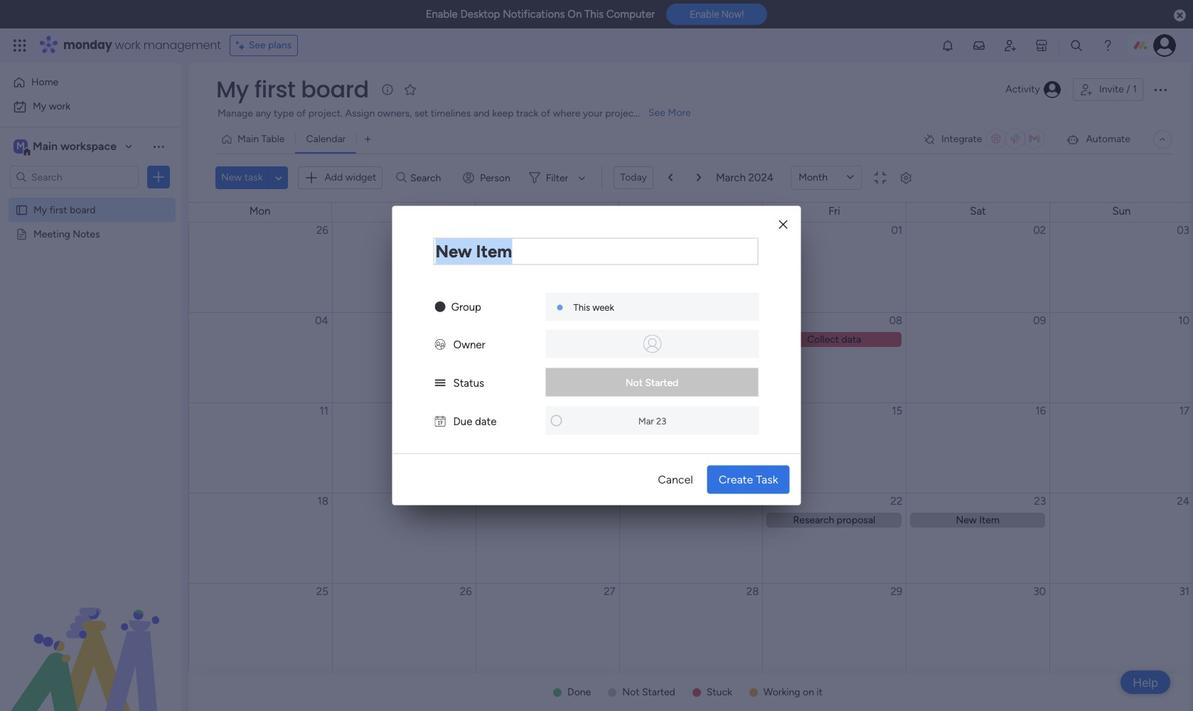 Task type: vqa. For each thing, say whether or not it's contained in the screenshot.
Notifications
yes



Task type: locate. For each thing, give the bounding box(es) containing it.
my inside 'option'
[[33, 100, 46, 112]]

stands.
[[640, 107, 672, 120]]

add widget
[[325, 171, 376, 183]]

see left plans
[[249, 39, 266, 51]]

enable for enable now!
[[690, 9, 720, 20]]

see left the more
[[649, 107, 666, 119]]

of right track
[[541, 107, 551, 120]]

enable for enable desktop notifications on this computer
[[426, 8, 458, 21]]

of
[[297, 107, 306, 120], [541, 107, 551, 120]]

list arrow image left march
[[697, 174, 701, 182]]

0 horizontal spatial first
[[50, 203, 67, 216]]

my first board up 'meeting notes'
[[33, 203, 96, 216]]

dapulse date column image
[[435, 415, 446, 428]]

1 vertical spatial board
[[70, 203, 96, 216]]

v2 status image
[[435, 377, 446, 389]]

0 vertical spatial my first board
[[216, 73, 369, 105]]

project.
[[308, 107, 343, 120]]

dialog containing cancel
[[392, 206, 801, 505]]

on
[[803, 686, 814, 699]]

board
[[301, 73, 369, 105], [70, 203, 96, 216]]

not up mar
[[626, 376, 643, 388]]

1 vertical spatial this
[[574, 302, 590, 313]]

enable
[[426, 8, 458, 21], [690, 9, 720, 20]]

list box containing my first board
[[0, 195, 181, 438]]

help
[[1133, 675, 1159, 690]]

work
[[115, 37, 141, 53], [49, 100, 71, 112]]

mar 23
[[639, 415, 667, 426]]

0 horizontal spatial main
[[33, 139, 58, 153]]

1 vertical spatial first
[[50, 203, 67, 216]]

first up meeting in the top left of the page
[[50, 203, 67, 216]]

not right done
[[623, 686, 640, 699]]

manage any type of project. assign owners, set timelines and keep track of where your project stands.
[[218, 107, 672, 120]]

meeting
[[33, 228, 70, 240]]

working on it
[[764, 686, 823, 699]]

0 horizontal spatial of
[[297, 107, 306, 120]]

main
[[238, 133, 259, 145], [33, 139, 58, 153]]

help image
[[1101, 38, 1115, 53]]

monday work management
[[63, 37, 221, 53]]

lottie animation element
[[0, 568, 181, 711]]

0 vertical spatial started
[[646, 376, 679, 388]]

1 of from the left
[[297, 107, 306, 120]]

1 vertical spatial not started
[[623, 686, 676, 699]]

integrate button
[[918, 124, 1055, 154]]

1 horizontal spatial of
[[541, 107, 551, 120]]

main for main table
[[238, 133, 259, 145]]

1 horizontal spatial work
[[115, 37, 141, 53]]

this left week
[[574, 302, 590, 313]]

see
[[249, 39, 266, 51], [649, 107, 666, 119]]

activity
[[1006, 83, 1041, 95]]

main right workspace icon
[[33, 139, 58, 153]]

see inside button
[[249, 39, 266, 51]]

enable left the desktop
[[426, 8, 458, 21]]

first
[[254, 73, 296, 105], [50, 203, 67, 216]]

of right type
[[297, 107, 306, 120]]

enable desktop notifications on this computer
[[426, 8, 655, 21]]

meeting notes
[[33, 228, 100, 240]]

assign
[[345, 107, 375, 120]]

dialog
[[392, 206, 801, 505]]

first up type
[[254, 73, 296, 105]]

list box
[[0, 195, 181, 438]]

thu
[[682, 205, 700, 218]]

add to favorites image
[[403, 82, 417, 96]]

1 horizontal spatial see
[[649, 107, 666, 119]]

notes
[[73, 228, 100, 240]]

due
[[453, 415, 473, 428]]

0 vertical spatial work
[[115, 37, 141, 53]]

1 horizontal spatial board
[[301, 73, 369, 105]]

create task button
[[708, 466, 790, 494]]

owner
[[453, 338, 486, 351]]

my down 'home'
[[33, 100, 46, 112]]

list arrow image right today button
[[669, 174, 673, 182]]

1 vertical spatial see
[[649, 107, 666, 119]]

1 horizontal spatial first
[[254, 73, 296, 105]]

work for monday
[[115, 37, 141, 53]]

main table
[[238, 133, 285, 145]]

timelines
[[431, 107, 471, 120]]

dapulse close image
[[1174, 9, 1187, 23]]

add
[[325, 171, 343, 183]]

where
[[553, 107, 581, 120]]

monday marketplace image
[[1035, 38, 1049, 53]]

widget
[[345, 171, 376, 183]]

computer
[[607, 8, 655, 21]]

task
[[756, 473, 779, 486]]

filter
[[546, 172, 569, 184]]

my first board up type
[[216, 73, 369, 105]]

v2 sun image
[[435, 301, 446, 313]]

monday
[[63, 37, 112, 53]]

this right the on
[[585, 8, 604, 21]]

1 horizontal spatial main
[[238, 133, 259, 145]]

2024
[[749, 171, 774, 184]]

person
[[480, 172, 511, 184]]

0 horizontal spatial see
[[249, 39, 266, 51]]

workspace
[[60, 139, 117, 153]]

not started up mar 23
[[626, 376, 679, 388]]

1 vertical spatial work
[[49, 100, 71, 112]]

my work link
[[9, 95, 173, 118]]

invite / 1
[[1100, 83, 1137, 95]]

work right the monday at the left
[[115, 37, 141, 53]]

lottie animation image
[[0, 568, 181, 711]]

this
[[585, 8, 604, 21], [574, 302, 590, 313]]

0 vertical spatial first
[[254, 73, 296, 105]]

23
[[657, 415, 667, 426]]

list arrow image
[[669, 174, 673, 182], [697, 174, 701, 182]]

enable now! button
[[667, 4, 768, 25]]

add view image
[[365, 134, 371, 145]]

started left stuck
[[642, 686, 676, 699]]

0 horizontal spatial enable
[[426, 8, 458, 21]]

project
[[605, 107, 638, 120]]

0 vertical spatial see
[[249, 39, 266, 51]]

board up project.
[[301, 73, 369, 105]]

plans
[[268, 39, 292, 51]]

track
[[516, 107, 539, 120]]

main inside button
[[238, 133, 259, 145]]

search everything image
[[1070, 38, 1084, 53]]

None field
[[434, 238, 759, 265]]

notifications
[[503, 8, 565, 21]]

activity button
[[1000, 78, 1068, 101]]

my up 'manage'
[[216, 73, 249, 105]]

set
[[415, 107, 428, 120]]

cancel
[[658, 473, 693, 486]]

0 horizontal spatial work
[[49, 100, 71, 112]]

not
[[626, 376, 643, 388], [623, 686, 640, 699]]

0 vertical spatial not
[[626, 376, 643, 388]]

integrate
[[942, 133, 983, 145]]

main left table
[[238, 133, 259, 145]]

enable left now!
[[690, 9, 720, 20]]

enable inside button
[[690, 9, 720, 20]]

my work option
[[9, 95, 173, 118]]

show board description image
[[379, 83, 396, 97]]

notifications image
[[941, 38, 955, 53]]

sat
[[970, 205, 986, 218]]

started up the '23'
[[646, 376, 679, 388]]

1 horizontal spatial enable
[[690, 9, 720, 20]]

2 of from the left
[[541, 107, 551, 120]]

1 horizontal spatial list arrow image
[[697, 174, 701, 182]]

board up notes
[[70, 203, 96, 216]]

0 horizontal spatial my first board
[[33, 203, 96, 216]]

not started right done
[[623, 686, 676, 699]]

0 horizontal spatial list arrow image
[[669, 174, 673, 182]]

work inside 'option'
[[49, 100, 71, 112]]

option
[[0, 197, 181, 200]]

see more link
[[647, 106, 693, 120]]

kendall parks image
[[1154, 34, 1177, 57]]

main inside workspace selection element
[[33, 139, 58, 153]]

sun
[[1113, 205, 1131, 218]]

not started
[[626, 376, 679, 388], [623, 686, 676, 699]]

more
[[668, 107, 691, 119]]

automate
[[1087, 133, 1131, 145]]

work down 'home'
[[49, 100, 71, 112]]

1 vertical spatial not
[[623, 686, 640, 699]]

due date
[[453, 415, 497, 428]]



Task type: describe. For each thing, give the bounding box(es) containing it.
my right public board image
[[33, 203, 47, 216]]

filter button
[[523, 166, 591, 189]]

person button
[[457, 166, 519, 189]]

workspace selection element
[[14, 138, 119, 156]]

my work
[[33, 100, 71, 112]]

table
[[261, 133, 285, 145]]

type
[[274, 107, 294, 120]]

new task button
[[216, 166, 268, 189]]

this week
[[574, 302, 614, 313]]

tue
[[395, 205, 412, 218]]

your
[[583, 107, 603, 120]]

see plans
[[249, 39, 292, 51]]

Search field
[[407, 168, 450, 188]]

it
[[817, 686, 823, 699]]

and
[[474, 107, 490, 120]]

0 vertical spatial not started
[[626, 376, 679, 388]]

cancel button
[[647, 466, 705, 494]]

enable now!
[[690, 9, 744, 20]]

angle down image
[[275, 173, 282, 183]]

v2 search image
[[396, 170, 407, 186]]

month
[[799, 171, 828, 184]]

home option
[[9, 71, 173, 94]]

now!
[[722, 9, 744, 20]]

automate button
[[1061, 128, 1137, 151]]

main for main workspace
[[33, 139, 58, 153]]

1 horizontal spatial my first board
[[216, 73, 369, 105]]

stuck
[[707, 686, 733, 699]]

today
[[621, 171, 647, 184]]

see for see plans
[[249, 39, 266, 51]]

date
[[475, 415, 497, 428]]

any
[[256, 107, 271, 120]]

m
[[16, 140, 25, 152]]

march 2024
[[716, 171, 774, 184]]

on
[[568, 8, 582, 21]]

see plans button
[[230, 35, 298, 56]]

invite
[[1100, 83, 1125, 95]]

home link
[[9, 71, 173, 94]]

status
[[453, 377, 484, 389]]

1 list arrow image from the left
[[669, 174, 673, 182]]

task
[[245, 171, 263, 184]]

close image
[[779, 219, 788, 230]]

invite / 1 button
[[1073, 78, 1144, 101]]

today button
[[614, 166, 654, 189]]

1 vertical spatial my first board
[[33, 203, 96, 216]]

add widget button
[[298, 166, 383, 189]]

new task
[[221, 171, 263, 184]]

help button
[[1121, 671, 1171, 694]]

public board image
[[15, 227, 28, 240]]

1
[[1133, 83, 1137, 95]]

main workspace
[[33, 139, 117, 153]]

arrow down image
[[574, 169, 591, 186]]

keep
[[492, 107, 514, 120]]

fri
[[829, 205, 841, 218]]

v2 multiple person column image
[[435, 338, 446, 351]]

select product image
[[13, 38, 27, 53]]

create task
[[719, 473, 779, 486]]

2 list arrow image from the left
[[697, 174, 701, 182]]

0 vertical spatial board
[[301, 73, 369, 105]]

main table button
[[216, 128, 296, 151]]

My first board field
[[213, 73, 372, 105]]

work for my
[[49, 100, 71, 112]]

working
[[764, 686, 801, 699]]

/
[[1127, 83, 1131, 95]]

desktop
[[461, 8, 500, 21]]

done
[[568, 686, 591, 699]]

update feed image
[[972, 38, 987, 53]]

see for see more
[[649, 107, 666, 119]]

wed
[[536, 205, 558, 218]]

public board image
[[15, 203, 28, 216]]

new
[[221, 171, 242, 184]]

Search in workspace field
[[30, 169, 119, 185]]

see more
[[649, 107, 691, 119]]

calendar
[[306, 133, 346, 145]]

mon
[[249, 205, 271, 218]]

workspace image
[[14, 139, 28, 154]]

collapse board header image
[[1157, 134, 1169, 145]]

group
[[451, 301, 482, 313]]

1 vertical spatial started
[[642, 686, 676, 699]]

week
[[593, 302, 614, 313]]

calendar button
[[296, 128, 357, 151]]

0 vertical spatial this
[[585, 8, 604, 21]]

home
[[31, 76, 58, 88]]

manage
[[218, 107, 253, 120]]

0 horizontal spatial board
[[70, 203, 96, 216]]

march
[[716, 171, 746, 184]]

management
[[143, 37, 221, 53]]

invite members image
[[1004, 38, 1018, 53]]

owners,
[[377, 107, 412, 120]]

create
[[719, 473, 754, 486]]



